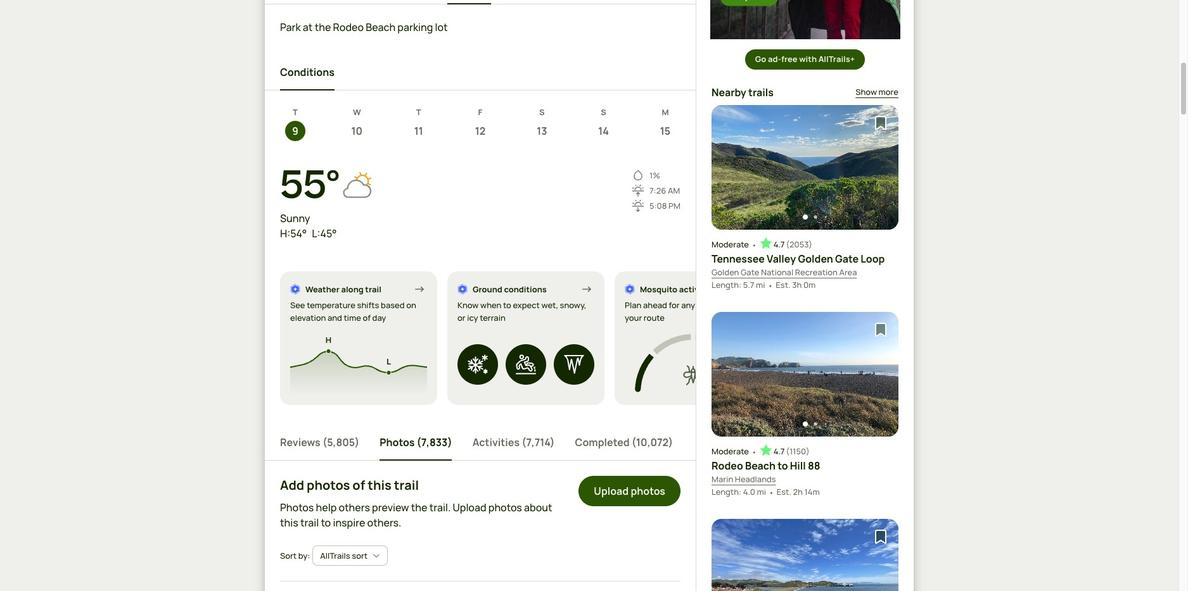 Task type: vqa. For each thing, say whether or not it's contained in the screenshot.
this in "Photos help others preview the trail. Upload photos about this trail to inspire others."
yes



Task type: describe. For each thing, give the bounding box(es) containing it.
: for by
[[307, 550, 310, 562]]

am
[[668, 185, 680, 196]]

others.
[[367, 517, 401, 531]]

0 vertical spatial trail
[[365, 284, 381, 295]]

activity
[[679, 284, 709, 295]]

88
[[808, 460, 820, 474]]

) for golden
[[809, 239, 812, 250]]

12
[[475, 124, 486, 138]]

reviews
[[280, 436, 320, 450]]

show
[[856, 86, 877, 98]]

go ad-free with alltrails+ link
[[745, 49, 865, 70]]

mosquito
[[640, 284, 677, 295]]

3h
[[792, 279, 802, 291]]

add to list image for navigate next image for loop
[[873, 115, 888, 131]]

photos for upload
[[631, 485, 665, 499]]

(10,072)
[[632, 436, 673, 450]]

at
[[303, 21, 313, 34]]

upload inside photos help others preview the trail. upload photos about this trail to inspire others.
[[453, 502, 486, 515]]

cookie consent banner dialog
[[15, 532, 1163, 577]]

marin headlands link
[[712, 474, 776, 487]]

7:26 am
[[649, 185, 680, 196]]

on inside the plan ahead for any mosquitos on your route
[[739, 300, 749, 311]]

route
[[644, 312, 665, 324]]

5:08 pm
[[649, 200, 681, 211]]

14
[[598, 124, 609, 138]]

moderate • for rodeo
[[712, 446, 757, 458]]

trails
[[748, 86, 774, 99]]

activities
[[472, 436, 520, 450]]

est. inside rodeo beach to hill 88 marin headlands length: 4.0 mi • est. 2h 14m
[[777, 487, 791, 498]]

4.0
[[743, 487, 755, 498]]

for
[[669, 300, 680, 311]]

marin
[[712, 474, 733, 486]]

2 horizontal spatial :
[[317, 227, 320, 241]]

to for hill
[[778, 460, 788, 474]]

advertisement region
[[710, 0, 900, 39]]

know
[[458, 300, 479, 311]]

free
[[781, 53, 798, 65]]

photos (7,833) button
[[380, 426, 452, 462]]

1150
[[790, 446, 806, 458]]

national
[[761, 267, 793, 278]]

know when to expect wet, snowy, or icy terrain
[[458, 300, 586, 324]]

1 vertical spatial golden
[[712, 267, 739, 278]]

conditions
[[504, 284, 547, 295]]

moderate • for tennessee
[[712, 239, 757, 251]]

conditions button
[[280, 55, 335, 91]]

next image
[[658, 334, 673, 349]]

rodeo inside rodeo beach to hill 88 marin headlands length: 4.0 mi • est. 2h 14m
[[712, 460, 743, 474]]

golden gate national recreation area link
[[712, 267, 857, 279]]

navigate previous image for rodeo
[[726, 368, 738, 381]]

t for t 9
[[293, 106, 298, 118]]

1 horizontal spatial gate
[[835, 252, 859, 266]]

day
[[372, 312, 386, 324]]

m
[[662, 106, 669, 118]]

photos for photos (7,833)
[[380, 436, 415, 450]]

navigate next image
[[872, 576, 885, 588]]

: for h
[[287, 227, 290, 241]]

and
[[328, 312, 342, 324]]

navigate previous image for tennessee
[[726, 161, 738, 174]]

elevation
[[290, 312, 326, 324]]

10
[[351, 124, 363, 138]]

54°
[[290, 227, 307, 241]]

h
[[280, 227, 287, 241]]

the inside photos help others preview the trail. upload photos about this trail to inspire others.
[[411, 502, 427, 515]]

about
[[524, 502, 552, 515]]

ground
[[473, 284, 502, 295]]

moderate for rodeo
[[712, 446, 749, 458]]

to for expect
[[503, 300, 511, 311]]

hill
[[790, 460, 806, 474]]

terrain
[[480, 312, 506, 324]]

1%
[[649, 170, 660, 181]]

by
[[298, 550, 307, 562]]

beach inside rodeo beach to hill 88 marin headlands length: 4.0 mi • est. 2h 14m
[[745, 460, 776, 474]]

nearby trails
[[712, 86, 774, 99]]

see
[[290, 300, 305, 311]]

4.7 for valley
[[774, 239, 785, 250]]

see temperature shifts based on elevation and time of day
[[290, 300, 416, 324]]

preview
[[372, 502, 409, 515]]

add photos of this trail
[[280, 477, 419, 495]]

• inside rodeo beach to hill 88 marin headlands length: 4.0 mi • est. 2h 14m
[[769, 487, 774, 498]]

pm
[[669, 200, 681, 211]]

) for to
[[806, 446, 810, 458]]

add to list image
[[873, 323, 888, 338]]

loop
[[861, 252, 885, 266]]

est. inside tennessee valley golden gate loop golden gate national recreation area length: 5.7 mi • est. 3h 0m
[[776, 279, 791, 291]]

area
[[839, 267, 857, 278]]

plan
[[625, 300, 642, 311]]

2 horizontal spatial trail
[[394, 477, 419, 495]]

2h
[[793, 487, 803, 498]]

15
[[660, 124, 671, 138]]

tab list containing reviews (5,805)
[[280, 426, 681, 462]]

upload photos button
[[579, 477, 681, 507]]

add to list image for navigate next icon
[[873, 530, 888, 545]]

mosquitos
[[697, 300, 738, 311]]

9
[[292, 124, 298, 138]]

length: inside tennessee valley golden gate loop golden gate national recreation area length: 5.7 mi • est. 3h 0m
[[712, 279, 741, 291]]

0 vertical spatial this
[[368, 477, 392, 495]]

nearby
[[712, 86, 746, 99]]

completed (10,072)
[[575, 436, 673, 450]]

more
[[879, 86, 899, 98]]

0 vertical spatial golden
[[798, 252, 833, 266]]

(7,833)
[[417, 436, 452, 450]]

trail.
[[429, 502, 451, 515]]

ground conditions
[[473, 284, 547, 295]]

3 navigate previous image from the top
[[726, 576, 738, 588]]

• inside tennessee valley golden gate loop golden gate national recreation area length: 5.7 mi • est. 3h 0m
[[768, 280, 773, 291]]

icy
[[467, 312, 478, 324]]

conditions
[[280, 66, 335, 79]]

f
[[478, 106, 482, 118]]



Task type: locate. For each thing, give the bounding box(es) containing it.
snowy,
[[560, 300, 586, 311]]

: right the 54°
[[317, 227, 320, 241]]

0 vertical spatial gate
[[835, 252, 859, 266]]

1 moderate • from the top
[[712, 239, 757, 251]]

1 vertical spatial gate
[[741, 267, 759, 278]]

1 horizontal spatial beach
[[745, 460, 776, 474]]

moderate up tennessee
[[712, 239, 749, 250]]

2 vertical spatial to
[[321, 517, 331, 531]]

trail up the preview
[[394, 477, 419, 495]]

trail down help
[[300, 517, 319, 531]]

( up valley
[[786, 239, 790, 250]]

2 4.7 from the top
[[774, 446, 785, 458]]

est. down national
[[776, 279, 791, 291]]

:
[[287, 227, 290, 241], [317, 227, 320, 241], [307, 550, 310, 562]]

park at the rodeo beach parking lot
[[280, 21, 448, 34]]

navigate previous image
[[726, 161, 738, 174], [726, 368, 738, 381], [726, 576, 738, 588]]

moderate • up marin headlands "link" on the right of page
[[712, 446, 757, 458]]

est. left '2h'
[[777, 487, 791, 498]]

golden up recreation
[[798, 252, 833, 266]]

0 vertical spatial moderate •
[[712, 239, 757, 251]]

show more link
[[856, 85, 899, 100]]

0 horizontal spatial rodeo
[[333, 21, 364, 34]]

1 s from the left
[[539, 106, 545, 118]]

this
[[368, 477, 392, 495], [280, 517, 298, 531]]

upload right 'trail.'
[[453, 502, 486, 515]]

photos inside button
[[631, 485, 665, 499]]

rodeo up marin
[[712, 460, 743, 474]]

the
[[315, 21, 331, 34], [411, 502, 427, 515]]

2053
[[790, 239, 809, 250]]

mi inside rodeo beach to hill 88 marin headlands length: 4.0 mi • est. 2h 14m
[[757, 487, 766, 498]]

2 horizontal spatial to
[[778, 460, 788, 474]]

1 horizontal spatial photos
[[380, 436, 415, 450]]

1 navigate next image from the top
[[872, 161, 885, 174]]

photos inside photos help others preview the trail. upload photos about this trail to inspire others.
[[280, 502, 314, 515]]

1 tab list from the top
[[280, 0, 681, 5]]

0 horizontal spatial the
[[315, 21, 331, 34]]

length: left the 5.7
[[712, 279, 741, 291]]

with
[[799, 53, 817, 65]]

your
[[625, 312, 642, 324]]

0 vertical spatial navigate next image
[[872, 161, 885, 174]]

0 vertical spatial )
[[809, 239, 812, 250]]

(5,805)
[[322, 436, 360, 450]]

golden down tennessee
[[712, 267, 739, 278]]

0 vertical spatial moderate
[[712, 239, 749, 250]]

sort
[[280, 550, 297, 562]]

on
[[406, 300, 416, 311], [739, 300, 749, 311]]

1 vertical spatial trail
[[394, 477, 419, 495]]

t up 9
[[293, 106, 298, 118]]

wet,
[[541, 300, 558, 311]]

valley
[[767, 252, 796, 266]]

any
[[681, 300, 695, 311]]

trail inside photos help others preview the trail. upload photos about this trail to inspire others.
[[300, 517, 319, 531]]

1 navigate previous image from the top
[[726, 161, 738, 174]]

photos inside "button"
[[380, 436, 415, 450]]

when
[[480, 300, 501, 311]]

park
[[280, 21, 301, 34]]

on right the based
[[406, 300, 416, 311]]

photos up help
[[307, 477, 350, 495]]

2 navigate previous image from the top
[[726, 368, 738, 381]]

rodeo right at
[[333, 21, 364, 34]]

1 horizontal spatial s
[[601, 106, 606, 118]]

to down help
[[321, 517, 331, 531]]

) up 88
[[806, 446, 810, 458]]

2 s from the left
[[601, 106, 606, 118]]

•
[[752, 239, 757, 251], [768, 280, 773, 291], [752, 447, 757, 458], [769, 487, 774, 498]]

0 vertical spatial beach
[[366, 21, 395, 34]]

to left hill
[[778, 460, 788, 474]]

parking
[[397, 21, 433, 34]]

0 vertical spatial upload
[[594, 485, 629, 499]]

moderate • up tennessee
[[712, 239, 757, 251]]

go ad-free with alltrails+
[[755, 53, 855, 65]]

beach left 'parking'
[[366, 21, 395, 34]]

length:
[[712, 279, 741, 291], [712, 487, 741, 498]]

5.7
[[743, 279, 754, 291]]

photos left about
[[488, 502, 522, 515]]

of up others
[[353, 477, 365, 495]]

0 horizontal spatial s
[[539, 106, 545, 118]]

or
[[458, 312, 466, 324]]

2 tab list from the top
[[280, 426, 681, 462]]

add to list image down 'show more' link
[[873, 115, 888, 131]]

0 vertical spatial (
[[786, 239, 790, 250]]

1 vertical spatial the
[[411, 502, 427, 515]]

0 vertical spatial of
[[363, 312, 371, 324]]

0 vertical spatial length:
[[712, 279, 741, 291]]

beach
[[366, 21, 395, 34], [745, 460, 776, 474]]

of down shifts
[[363, 312, 371, 324]]

sort by :
[[280, 550, 310, 562]]

others
[[339, 502, 370, 515]]

weather
[[305, 284, 340, 295]]

mi right 4.0
[[757, 487, 766, 498]]

0 vertical spatial rodeo
[[333, 21, 364, 34]]

this inside photos help others preview the trail. upload photos about this trail to inspire others.
[[280, 517, 298, 531]]

moderate •
[[712, 239, 757, 251], [712, 446, 757, 458]]

0 vertical spatial add to list image
[[873, 115, 888, 131]]

add to list image up navigate next icon
[[873, 530, 888, 545]]

45°
[[320, 227, 337, 241]]

1 vertical spatial beach
[[745, 460, 776, 474]]

( for to
[[786, 446, 790, 458]]

1 length: from the top
[[712, 279, 741, 291]]

lot
[[435, 21, 448, 34]]

tennessee
[[712, 252, 765, 266]]

w
[[353, 106, 361, 118]]

1 horizontal spatial golden
[[798, 252, 833, 266]]

length: inside rodeo beach to hill 88 marin headlands length: 4.0 mi • est. 2h 14m
[[712, 487, 741, 498]]

t for t
[[416, 106, 421, 118]]

• up tennessee
[[752, 239, 757, 251]]

activities (7,714) button
[[472, 426, 555, 462]]

to right when
[[503, 300, 511, 311]]

2 vertical spatial navigate previous image
[[726, 576, 738, 588]]

13
[[537, 124, 547, 138]]

2 t from the left
[[416, 106, 421, 118]]

photos down add
[[280, 502, 314, 515]]

this up the preview
[[368, 477, 392, 495]]

0 vertical spatial tab list
[[280, 0, 681, 5]]

1 vertical spatial navigate next image
[[872, 368, 885, 381]]

5:08
[[649, 200, 667, 211]]

time
[[344, 312, 361, 324]]

2 moderate • from the top
[[712, 446, 757, 458]]

t up 11
[[416, 106, 421, 118]]

1 horizontal spatial t
[[416, 106, 421, 118]]

0 vertical spatial photos
[[380, 436, 415, 450]]

0 horizontal spatial to
[[321, 517, 331, 531]]

to inside "know when to expect wet, snowy, or icy terrain"
[[503, 300, 511, 311]]

sunny h : 54° l : 45°
[[280, 212, 337, 241]]

to inside rodeo beach to hill 88 marin headlands length: 4.0 mi • est. 2h 14m
[[778, 460, 788, 474]]

0 vertical spatial est.
[[776, 279, 791, 291]]

0 horizontal spatial this
[[280, 517, 298, 531]]

0 horizontal spatial photos
[[307, 477, 350, 495]]

tab list
[[280, 0, 681, 5], [280, 426, 681, 462]]

2 vertical spatial trail
[[300, 517, 319, 531]]

1 horizontal spatial rodeo
[[712, 460, 743, 474]]

) up recreation
[[809, 239, 812, 250]]

( up rodeo beach to hill 88 marin headlands length: 4.0 mi • est. 2h 14m
[[786, 446, 790, 458]]

)
[[809, 239, 812, 250], [806, 446, 810, 458]]

• up headlands
[[752, 447, 757, 458]]

navigate next image for 88
[[872, 368, 885, 381]]

to inside photos help others preview the trail. upload photos about this trail to inspire others.
[[321, 517, 331, 531]]

1 vertical spatial )
[[806, 446, 810, 458]]

1 horizontal spatial this
[[368, 477, 392, 495]]

2 moderate from the top
[[712, 446, 749, 458]]

1 vertical spatial add to list image
[[873, 530, 888, 545]]

0 horizontal spatial trail
[[300, 517, 319, 531]]

( for golden
[[786, 239, 790, 250]]

0 horizontal spatial gate
[[741, 267, 759, 278]]

s up 14
[[601, 106, 606, 118]]

photos down (10,072) on the bottom of the page
[[631, 485, 665, 499]]

photos (7,833)
[[380, 436, 452, 450]]

1 vertical spatial tab list
[[280, 426, 681, 462]]

gate up the 5.7
[[741, 267, 759, 278]]

gate
[[835, 252, 859, 266], [741, 267, 759, 278]]

4.7 ( 1150 )
[[774, 446, 810, 458]]

reviews (5,805)
[[280, 436, 360, 450]]

photos left (7,833)
[[380, 436, 415, 450]]

completed
[[575, 436, 630, 450]]

gate up "area" at top
[[835, 252, 859, 266]]

mi inside tennessee valley golden gate loop golden gate national recreation area length: 5.7 mi • est. 3h 0m
[[756, 279, 765, 291]]

of
[[363, 312, 371, 324], [353, 477, 365, 495]]

1 horizontal spatial on
[[739, 300, 749, 311]]

2 add to list image from the top
[[873, 530, 888, 545]]

0 horizontal spatial beach
[[366, 21, 395, 34]]

add
[[280, 477, 304, 495]]

1 vertical spatial moderate
[[712, 446, 749, 458]]

2 horizontal spatial photos
[[631, 485, 665, 499]]

photos inside photos help others preview the trail. upload photos about this trail to inspire others.
[[488, 502, 522, 515]]

go
[[755, 53, 766, 65]]

along
[[341, 284, 364, 295]]

s for 14
[[601, 106, 606, 118]]

0 horizontal spatial photos
[[280, 502, 314, 515]]

1 vertical spatial length:
[[712, 487, 741, 498]]

4.7 up valley
[[774, 239, 785, 250]]

4.7 left 1150
[[774, 446, 785, 458]]

0 horizontal spatial :
[[287, 227, 290, 241]]

1 horizontal spatial the
[[411, 502, 427, 515]]

1 vertical spatial upload
[[453, 502, 486, 515]]

on inside 'see temperature shifts based on elevation and time of day'
[[406, 300, 416, 311]]

photos help others preview the trail. upload photos about this trail to inspire others.
[[280, 502, 552, 531]]

alltrails+
[[818, 53, 855, 65]]

4.7 for beach
[[774, 446, 785, 458]]

1 vertical spatial (
[[786, 446, 790, 458]]

add to list image
[[873, 115, 888, 131], [873, 530, 888, 545]]

1 ( from the top
[[786, 239, 790, 250]]

reviews (5,805) button
[[280, 426, 360, 462]]

navigate next image for loop
[[872, 161, 885, 174]]

moderate for tennessee
[[712, 239, 749, 250]]

dialog
[[0, 0, 1188, 592]]

trail up shifts
[[365, 284, 381, 295]]

t 9
[[292, 106, 298, 138]]

temperature
[[307, 300, 355, 311]]

0 vertical spatial 4.7
[[774, 239, 785, 250]]

s for 13
[[539, 106, 545, 118]]

0 vertical spatial mi
[[756, 279, 765, 291]]

of inside 'see temperature shifts based on elevation and time of day'
[[363, 312, 371, 324]]

activities (7,714)
[[472, 436, 555, 450]]

0 horizontal spatial upload
[[453, 502, 486, 515]]

upload down completed
[[594, 485, 629, 499]]

1 vertical spatial mi
[[757, 487, 766, 498]]

this up sort
[[280, 517, 298, 531]]

0 vertical spatial the
[[315, 21, 331, 34]]

t inside t 9
[[293, 106, 298, 118]]

1 t from the left
[[293, 106, 298, 118]]

est.
[[776, 279, 791, 291], [777, 487, 791, 498]]

headlands
[[735, 474, 776, 486]]

: right sort
[[307, 550, 310, 562]]

length: down marin
[[712, 487, 741, 498]]

2 length: from the top
[[712, 487, 741, 498]]

1 horizontal spatial upload
[[594, 485, 629, 499]]

1 horizontal spatial photos
[[488, 502, 522, 515]]

show more
[[856, 86, 899, 98]]

1 vertical spatial est.
[[777, 487, 791, 498]]

• down national
[[768, 280, 773, 291]]

photos
[[380, 436, 415, 450], [280, 502, 314, 515]]

2 on from the left
[[739, 300, 749, 311]]

based
[[381, 300, 405, 311]]

rodeo beach to hill 88 marin headlands length: 4.0 mi • est. 2h 14m
[[712, 460, 820, 498]]

0 horizontal spatial t
[[293, 106, 298, 118]]

1 vertical spatial of
[[353, 477, 365, 495]]

1 horizontal spatial to
[[503, 300, 511, 311]]

the right at
[[315, 21, 331, 34]]

0 horizontal spatial on
[[406, 300, 416, 311]]

1 horizontal spatial trail
[[365, 284, 381, 295]]

to
[[503, 300, 511, 311], [778, 460, 788, 474], [321, 517, 331, 531]]

1 vertical spatial moderate •
[[712, 446, 757, 458]]

photos for photos help others preview the trail. upload photos about this trail to inspire others.
[[280, 502, 314, 515]]

mosquito activity
[[640, 284, 709, 295]]

expect
[[513, 300, 540, 311]]

shifts
[[357, 300, 379, 311]]

1 moderate from the top
[[712, 239, 749, 250]]

upload inside button
[[594, 485, 629, 499]]

photos for add
[[307, 477, 350, 495]]

weather along trail
[[305, 284, 381, 295]]

• down headlands
[[769, 487, 774, 498]]

2 ( from the top
[[786, 446, 790, 458]]

1 vertical spatial 4.7
[[774, 446, 785, 458]]

1 vertical spatial photos
[[280, 502, 314, 515]]

navigate next image
[[872, 161, 885, 174], [872, 368, 885, 381]]

1 vertical spatial navigate previous image
[[726, 368, 738, 381]]

1 on from the left
[[406, 300, 416, 311]]

0 horizontal spatial golden
[[712, 267, 739, 278]]

s up 13
[[539, 106, 545, 118]]

completed (10,072) button
[[575, 426, 673, 462]]

the left 'trail.'
[[411, 502, 427, 515]]

s
[[539, 106, 545, 118], [601, 106, 606, 118]]

0 vertical spatial to
[[503, 300, 511, 311]]

14m
[[804, 487, 820, 498]]

11
[[414, 124, 423, 138]]

mi right the 5.7
[[756, 279, 765, 291]]

1 horizontal spatial :
[[307, 550, 310, 562]]

ad-
[[768, 53, 781, 65]]

(7,714)
[[522, 436, 555, 450]]

0 vertical spatial navigate previous image
[[726, 161, 738, 174]]

1 vertical spatial to
[[778, 460, 788, 474]]

beach up headlands
[[745, 460, 776, 474]]

golden
[[798, 252, 833, 266], [712, 267, 739, 278]]

ahead
[[643, 300, 667, 311]]

1 add to list image from the top
[[873, 115, 888, 131]]

help
[[316, 502, 337, 515]]

moderate
[[712, 239, 749, 250], [712, 446, 749, 458]]

1 vertical spatial this
[[280, 517, 298, 531]]

moderate up marin
[[712, 446, 749, 458]]

1 vertical spatial rodeo
[[712, 460, 743, 474]]

: down sunny
[[287, 227, 290, 241]]

2 navigate next image from the top
[[872, 368, 885, 381]]

1 4.7 from the top
[[774, 239, 785, 250]]

on down the 5.7
[[739, 300, 749, 311]]



